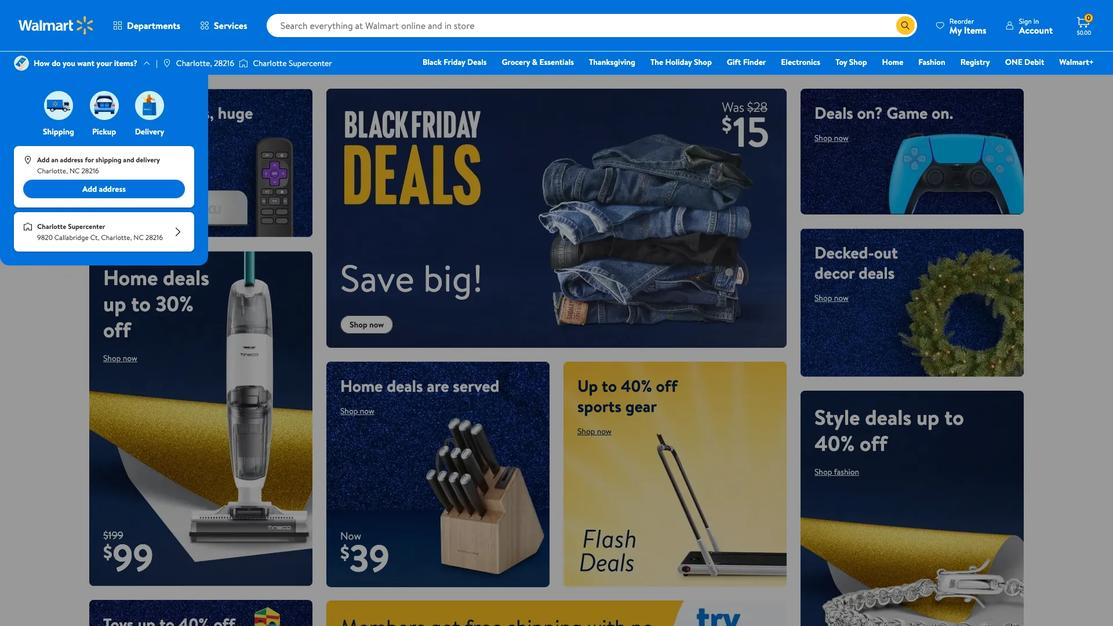 Task type: describe. For each thing, give the bounding box(es) containing it.
up for home deals up to 30% off
[[103, 289, 126, 318]]

one debit link
[[1000, 56, 1050, 68]]

0 vertical spatial charlotte,
[[176, 57, 212, 69]]

delivery
[[135, 126, 164, 137]]

now for up to 40% off sports gear
[[597, 425, 612, 437]]

fashion
[[834, 466, 860, 478]]

holiday
[[666, 56, 692, 68]]

finder
[[743, 56, 766, 68]]

account
[[1019, 23, 1053, 36]]

shop fashion link
[[815, 466, 860, 478]]

registry link
[[956, 56, 996, 68]]

was dollar $199, now dollar 99 group
[[89, 528, 154, 586]]

clear search field text image
[[883, 21, 892, 30]]

electronics link
[[776, 56, 826, 68]]

$199 $ 99
[[103, 528, 154, 583]]

shop now for up to 40% off sports gear
[[578, 425, 612, 437]]

how do you want your items?
[[34, 57, 137, 69]]

|
[[156, 57, 158, 69]]

you
[[63, 57, 75, 69]]

toy shop
[[836, 56, 867, 68]]

charlotte, inside charlotte supercenter 9820 callabridge ct, charlotte, nc 28216
[[101, 233, 132, 242]]

out
[[874, 241, 898, 264]]

nc inside the add an address for shipping and delivery charlotte, nc 28216
[[70, 166, 80, 176]]

gift finder link
[[722, 56, 772, 68]]

add address
[[82, 183, 126, 195]]

style deals up to 40% off
[[815, 403, 964, 458]]

Search search field
[[267, 14, 917, 37]]

charlotte, 28216
[[176, 57, 234, 69]]

shop now link for home deals up to 30% off
[[103, 353, 137, 364]]

28216 inside charlotte supercenter 9820 callabridge ct, charlotte, nc 28216
[[145, 233, 163, 242]]

toy
[[836, 56, 848, 68]]

home link
[[877, 56, 909, 68]]

up for style deals up to 40% off
[[917, 403, 940, 432]]

 image for pickup
[[90, 91, 119, 120]]

decked-
[[815, 241, 875, 264]]

the holiday shop link
[[646, 56, 717, 68]]

game
[[887, 101, 928, 124]]

grocery & essentials link
[[497, 56, 579, 68]]

off for style deals up to 40% off
[[860, 429, 888, 458]]

reorder
[[950, 16, 975, 26]]

$0.00
[[1077, 28, 1092, 37]]

address inside the add an address for shipping and delivery charlotte, nc 28216
[[60, 155, 83, 165]]

shop now for home deals up to 30% off
[[103, 353, 137, 364]]

essentials
[[540, 56, 574, 68]]

pickup
[[92, 126, 116, 137]]

shop now link for save big!
[[340, 315, 393, 334]]

decked-out decor deals
[[815, 241, 898, 284]]

home deals are served
[[340, 374, 500, 397]]

 image for how do you want your items?
[[14, 56, 29, 71]]

sports
[[578, 395, 622, 417]]

style
[[815, 403, 860, 432]]

on.
[[932, 101, 954, 124]]

shop for save big!
[[350, 319, 368, 330]]

Walmart Site-Wide search field
[[267, 14, 917, 37]]

off inside up to 40% off sports gear
[[656, 374, 678, 397]]

 image left an
[[23, 155, 32, 165]]

off for home deals up to 30% off
[[103, 315, 131, 344]]

shipping button
[[42, 88, 75, 137]]

shop now link for decked-out decor deals
[[815, 292, 849, 304]]

2 horizontal spatial 28216
[[214, 57, 234, 69]]

charlotte for charlotte supercenter 9820 callabridge ct, charlotte, nc 28216
[[37, 222, 66, 231]]

walmart+
[[1060, 56, 1094, 68]]

in
[[1034, 16, 1040, 26]]

deals on? game on.
[[815, 101, 954, 124]]

shop for home deals are served
[[340, 405, 358, 417]]

now for save big!
[[370, 319, 384, 330]]

charlotte, inside the add an address for shipping and delivery charlotte, nc 28216
[[37, 166, 68, 176]]

how
[[34, 57, 50, 69]]

sign in account
[[1019, 16, 1053, 36]]

up to 40% off sports gear
[[578, 374, 678, 417]]

save
[[340, 252, 415, 304]]

home for 99
[[103, 263, 158, 292]]

shop for home deals up to 30% off
[[103, 353, 121, 364]]

99
[[112, 532, 154, 583]]

toy shop link
[[831, 56, 873, 68]]

shop for decked-out decor deals
[[815, 292, 833, 304]]

40% inside up to 40% off sports gear
[[621, 374, 652, 397]]

now for home deals up to 30% off
[[123, 353, 137, 364]]

registry
[[961, 56, 990, 68]]

1 horizontal spatial deals
[[815, 101, 854, 124]]

grocery
[[502, 56, 530, 68]]

black friday deals
[[423, 56, 487, 68]]

your
[[96, 57, 112, 69]]

big!
[[423, 252, 483, 304]]

fashion link
[[914, 56, 951, 68]]

gear
[[626, 395, 657, 417]]

deals for home deals are served
[[387, 374, 423, 397]]

add for add address
[[82, 183, 97, 195]]

now dollar 39 null group
[[327, 529, 390, 587]]

sign
[[1019, 16, 1032, 26]]

now for decked-out decor deals
[[834, 292, 849, 304]]

&
[[532, 56, 538, 68]]

served
[[453, 374, 500, 397]]

up
[[578, 374, 598, 397]]

shipping
[[96, 155, 121, 165]]

supercenter for charlotte supercenter 9820 callabridge ct, charlotte, nc 28216
[[68, 222, 105, 231]]

do
[[52, 57, 61, 69]]

deals for style deals up to 40% off
[[865, 403, 912, 432]]

debit
[[1025, 56, 1045, 68]]

fashion
[[919, 56, 946, 68]]

high tech gifts, huge savings
[[103, 101, 253, 144]]

deals for home deals up to 30% off
[[163, 263, 209, 292]]

shop inside the holiday shop link
[[694, 56, 712, 68]]

shop now for high tech gifts, huge savings
[[103, 153, 137, 164]]

to inside up to 40% off sports gear
[[602, 374, 617, 397]]

shop now link for home deals are served
[[340, 405, 375, 417]]

shop for style deals up to 40% off
[[815, 466, 833, 478]]

ct,
[[90, 233, 99, 242]]

nc inside charlotte supercenter 9820 callabridge ct, charlotte, nc 28216
[[134, 233, 144, 242]]

are
[[427, 374, 449, 397]]

savings
[[103, 122, 155, 144]]



Task type: vqa. For each thing, say whether or not it's contained in the screenshot.


Task type: locate. For each thing, give the bounding box(es) containing it.
 image for delivery
[[135, 91, 164, 120]]

grocery & essentials
[[502, 56, 574, 68]]

2 vertical spatial 28216
[[145, 233, 163, 242]]

shipping
[[43, 126, 74, 137]]

one
[[1006, 56, 1023, 68]]

supercenter
[[289, 57, 332, 69], [68, 222, 105, 231]]

1 vertical spatial address
[[99, 183, 126, 195]]

 image up delivery
[[135, 91, 164, 120]]

$ inside $199 $ 99
[[103, 539, 112, 565]]

 image
[[239, 57, 248, 69], [44, 91, 73, 120], [90, 91, 119, 120], [135, 91, 164, 120], [23, 155, 32, 165]]

0 vertical spatial to
[[131, 289, 151, 318]]

deals inside decked-out decor deals
[[859, 261, 895, 284]]

0 vertical spatial home
[[882, 56, 904, 68]]

off
[[103, 315, 131, 344], [656, 374, 678, 397], [860, 429, 888, 458]]

nc up "add address" button
[[70, 166, 80, 176]]

charlotte,
[[176, 57, 212, 69], [37, 166, 68, 176], [101, 233, 132, 242]]

0 horizontal spatial up
[[103, 289, 126, 318]]

add address button
[[23, 180, 185, 198]]

delivery button
[[133, 88, 166, 137]]

2 vertical spatial charlotte,
[[101, 233, 132, 242]]

0 vertical spatial up
[[103, 289, 126, 318]]

black
[[423, 56, 442, 68]]

 image right charlotte, 28216
[[239, 57, 248, 69]]

1 vertical spatial home
[[103, 263, 158, 292]]

1 vertical spatial 40%
[[815, 429, 855, 458]]

shop now for home deals are served
[[340, 405, 375, 417]]

 image up shipping
[[44, 91, 73, 120]]

2 horizontal spatial home
[[882, 56, 904, 68]]

deals inside home deals up to 30% off
[[163, 263, 209, 292]]

2 vertical spatial to
[[945, 403, 964, 432]]

add down the add an address for shipping and delivery charlotte, nc 28216
[[82, 183, 97, 195]]

 image for shipping
[[44, 91, 73, 120]]

now for home deals are served
[[360, 405, 375, 417]]

gift
[[727, 56, 741, 68]]

1 horizontal spatial to
[[602, 374, 617, 397]]

0 horizontal spatial 40%
[[621, 374, 652, 397]]

1 horizontal spatial add
[[82, 183, 97, 195]]

1 vertical spatial deals
[[815, 101, 854, 124]]

huge
[[218, 101, 253, 124]]

an
[[51, 155, 58, 165]]

add inside the add an address for shipping and delivery charlotte, nc 28216
[[37, 155, 50, 165]]

0 vertical spatial supercenter
[[289, 57, 332, 69]]

charlotte supercenter
[[253, 57, 332, 69]]

2 vertical spatial off
[[860, 429, 888, 458]]

0 vertical spatial charlotte
[[253, 57, 287, 69]]

add
[[37, 155, 50, 165], [82, 183, 97, 195]]

home for 39
[[340, 374, 383, 397]]

0 horizontal spatial charlotte
[[37, 222, 66, 231]]

save big!
[[340, 252, 483, 304]]

shop now for decked-out decor deals
[[815, 292, 849, 304]]

to inside style deals up to 40% off
[[945, 403, 964, 432]]

one debit
[[1006, 56, 1045, 68]]

1 horizontal spatial charlotte,
[[101, 233, 132, 242]]

 image inside the pickup button
[[90, 91, 119, 120]]

charlotte, down an
[[37, 166, 68, 176]]

nc
[[70, 166, 80, 176], [134, 233, 144, 242]]

now
[[340, 529, 361, 544]]

gift finder
[[727, 56, 766, 68]]

delivery
[[136, 155, 160, 165]]

charlotte for charlotte supercenter
[[253, 57, 287, 69]]

address down the add an address for shipping and delivery charlotte, nc 28216
[[99, 183, 126, 195]]

2 horizontal spatial charlotte,
[[176, 57, 212, 69]]

40% up shop fashion
[[815, 429, 855, 458]]

 image for charlotte, 28216
[[162, 59, 172, 68]]

39
[[350, 533, 390, 584]]

up inside style deals up to 40% off
[[917, 403, 940, 432]]

my
[[950, 23, 962, 36]]

0 vertical spatial address
[[60, 155, 83, 165]]

high
[[103, 101, 138, 124]]

$ inside now $ 39
[[340, 540, 350, 566]]

items?
[[114, 57, 137, 69]]

deals inside style deals up to 40% off
[[865, 403, 912, 432]]

0 vertical spatial nc
[[70, 166, 80, 176]]

off inside style deals up to 40% off
[[860, 429, 888, 458]]

electronics
[[781, 56, 821, 68]]

0 $0.00
[[1077, 13, 1092, 37]]

add left an
[[37, 155, 50, 165]]

 image up pickup
[[90, 91, 119, 120]]

$ for 39
[[340, 540, 350, 566]]

walmart image
[[19, 16, 94, 35]]

supercenter inside charlotte supercenter 9820 callabridge ct, charlotte, nc 28216
[[68, 222, 105, 231]]

$
[[103, 539, 112, 565], [340, 540, 350, 566]]

charlotte, right |
[[176, 57, 212, 69]]

1 horizontal spatial charlotte
[[253, 57, 287, 69]]

departments button
[[103, 12, 190, 39]]

on?
[[858, 101, 883, 124]]

now for high tech gifts, huge savings
[[123, 153, 137, 164]]

home
[[882, 56, 904, 68], [103, 263, 158, 292], [340, 374, 383, 397]]

1 horizontal spatial off
[[656, 374, 678, 397]]

0 horizontal spatial home
[[103, 263, 158, 292]]

0 horizontal spatial add
[[37, 155, 50, 165]]

9820
[[37, 233, 53, 242]]

add inside button
[[82, 183, 97, 195]]

0 vertical spatial 28216
[[214, 57, 234, 69]]

shop fashion
[[815, 466, 860, 478]]

1 vertical spatial 28216
[[81, 166, 99, 176]]

address
[[60, 155, 83, 165], [99, 183, 126, 195]]

home inside home deals up to 30% off
[[103, 263, 158, 292]]

 image inside shipping button
[[44, 91, 73, 120]]

shop now link for deals on? game on.
[[815, 132, 849, 144]]

reorder my items
[[950, 16, 987, 36]]

address right an
[[60, 155, 83, 165]]

shop for up to 40% off sports gear
[[578, 425, 595, 437]]

shop now link for up to 40% off sports gear
[[578, 425, 612, 437]]

0 horizontal spatial to
[[131, 289, 151, 318]]

shop
[[694, 56, 712, 68], [850, 56, 867, 68], [815, 132, 833, 144], [103, 153, 121, 164], [815, 292, 833, 304], [350, 319, 368, 330], [103, 353, 121, 364], [340, 405, 358, 417], [578, 425, 595, 437], [815, 466, 833, 478]]

30%
[[156, 289, 194, 318]]

walmart+ link
[[1055, 56, 1100, 68]]

decor
[[815, 261, 855, 284]]

home deals up to 30% off
[[103, 263, 209, 344]]

shop now for save big!
[[350, 319, 384, 330]]

$ for 99
[[103, 539, 112, 565]]

40%
[[621, 374, 652, 397], [815, 429, 855, 458]]

0 horizontal spatial nc
[[70, 166, 80, 176]]

services button
[[190, 12, 257, 39]]

1 horizontal spatial address
[[99, 183, 126, 195]]

0
[[1087, 13, 1091, 23]]

deals
[[859, 261, 895, 284], [163, 263, 209, 292], [387, 374, 423, 397], [865, 403, 912, 432]]

1 vertical spatial supercenter
[[68, 222, 105, 231]]

40% right up at the right
[[621, 374, 652, 397]]

up inside home deals up to 30% off
[[103, 289, 126, 318]]

shop now
[[815, 132, 849, 144], [103, 153, 137, 164], [815, 292, 849, 304], [350, 319, 384, 330], [103, 353, 137, 364], [340, 405, 375, 417], [578, 425, 612, 437]]

now
[[834, 132, 849, 144], [123, 153, 137, 164], [834, 292, 849, 304], [370, 319, 384, 330], [123, 353, 137, 364], [360, 405, 375, 417], [597, 425, 612, 437]]

to
[[131, 289, 151, 318], [602, 374, 617, 397], [945, 403, 964, 432]]

search icon image
[[901, 21, 910, 30]]

charlotte, right ct,
[[101, 233, 132, 242]]

40% inside style deals up to 40% off
[[815, 429, 855, 458]]

0 vertical spatial 40%
[[621, 374, 652, 397]]

1 vertical spatial charlotte,
[[37, 166, 68, 176]]

shop for high tech gifts, huge savings
[[103, 153, 121, 164]]

and
[[123, 155, 134, 165]]

1 vertical spatial nc
[[134, 233, 144, 242]]

2 vertical spatial home
[[340, 374, 383, 397]]

1 horizontal spatial 28216
[[145, 233, 163, 242]]

the holiday shop
[[651, 56, 712, 68]]

departments
[[127, 19, 180, 32]]

0 vertical spatial deals
[[467, 56, 487, 68]]

address inside button
[[99, 183, 126, 195]]

0 vertical spatial add
[[37, 155, 50, 165]]

 image for charlotte supercenter
[[239, 57, 248, 69]]

deals left on?
[[815, 101, 854, 124]]

1 vertical spatial add
[[82, 183, 97, 195]]

$199
[[103, 528, 123, 543]]

shop inside 'toy shop' link
[[850, 56, 867, 68]]

shop now link
[[815, 132, 849, 144], [103, 153, 137, 164], [815, 292, 849, 304], [340, 315, 393, 334], [103, 353, 137, 364], [340, 405, 375, 417], [578, 425, 612, 437]]

tech
[[142, 101, 173, 124]]

0 horizontal spatial off
[[103, 315, 131, 344]]

off inside home deals up to 30% off
[[103, 315, 131, 344]]

 image
[[14, 56, 29, 71], [162, 59, 172, 68], [23, 222, 32, 231]]

1 horizontal spatial supercenter
[[289, 57, 332, 69]]

0 horizontal spatial $
[[103, 539, 112, 565]]

0 horizontal spatial deals
[[467, 56, 487, 68]]

charlotte inside charlotte supercenter 9820 callabridge ct, charlotte, nc 28216
[[37, 222, 66, 231]]

shop for deals on? game on.
[[815, 132, 833, 144]]

1 horizontal spatial $
[[340, 540, 350, 566]]

now for deals on? game on.
[[834, 132, 849, 144]]

to for style
[[945, 403, 964, 432]]

shop now for deals on? game on.
[[815, 132, 849, 144]]

thanksgiving
[[589, 56, 636, 68]]

1 vertical spatial charlotte
[[37, 222, 66, 231]]

1 vertical spatial off
[[656, 374, 678, 397]]

1 vertical spatial to
[[602, 374, 617, 397]]

add an address for shipping and delivery charlotte, nc 28216
[[37, 155, 160, 176]]

pickup button
[[87, 88, 121, 137]]

to inside home deals up to 30% off
[[131, 289, 151, 318]]

now $ 39
[[340, 529, 390, 584]]

for
[[85, 155, 94, 165]]

add for add an address for shipping and delivery charlotte, nc 28216
[[37, 155, 50, 165]]

0 horizontal spatial 28216
[[81, 166, 99, 176]]

supercenter for charlotte supercenter
[[289, 57, 332, 69]]

black friday deals link
[[418, 56, 492, 68]]

1 horizontal spatial 40%
[[815, 429, 855, 458]]

nc right ct,
[[134, 233, 144, 242]]

callabridge
[[54, 233, 89, 242]]

28216 inside the add an address for shipping and delivery charlotte, nc 28216
[[81, 166, 99, 176]]

services
[[214, 19, 247, 32]]

deals right friday on the top
[[467, 56, 487, 68]]

want
[[77, 57, 95, 69]]

0 vertical spatial off
[[103, 315, 131, 344]]

2 horizontal spatial off
[[860, 429, 888, 458]]

the
[[651, 56, 664, 68]]

1 horizontal spatial up
[[917, 403, 940, 432]]

2 horizontal spatial to
[[945, 403, 964, 432]]

1 horizontal spatial nc
[[134, 233, 144, 242]]

1 horizontal spatial home
[[340, 374, 383, 397]]

0 horizontal spatial charlotte,
[[37, 166, 68, 176]]

0 horizontal spatial supercenter
[[68, 222, 105, 231]]

1 vertical spatial up
[[917, 403, 940, 432]]

charlotte supercenter 9820 callabridge ct, charlotte, nc 28216
[[37, 222, 163, 242]]

shop now link for high tech gifts, huge savings
[[103, 153, 137, 164]]

0 horizontal spatial address
[[60, 155, 83, 165]]

to for home
[[131, 289, 151, 318]]

thanksgiving link
[[584, 56, 641, 68]]

 image inside delivery button
[[135, 91, 164, 120]]



